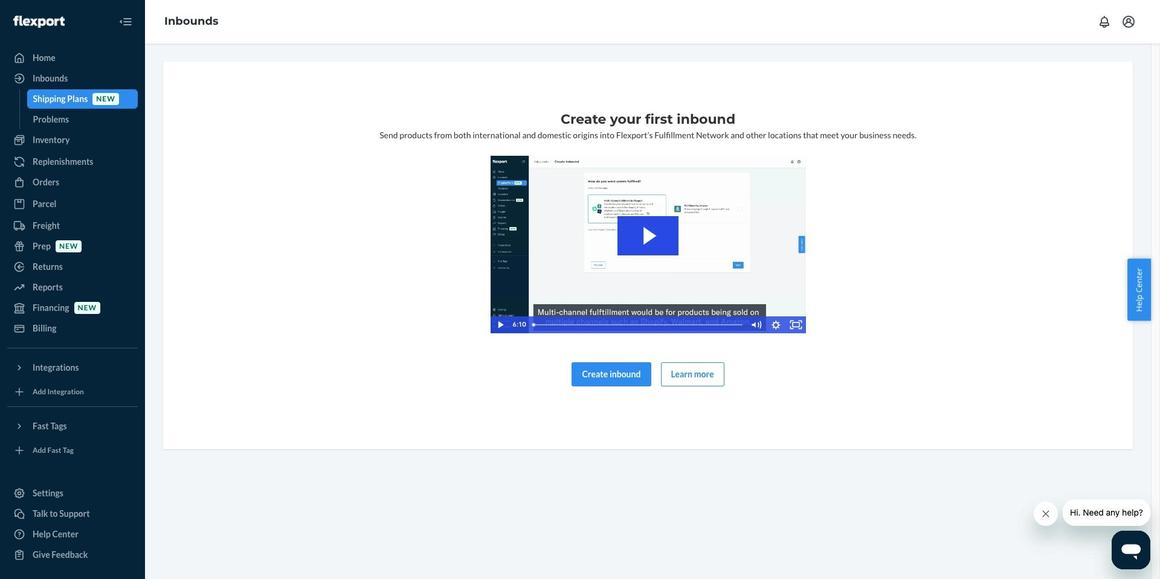 Task type: describe. For each thing, give the bounding box(es) containing it.
flexport logo image
[[13, 16, 65, 28]]

open notifications image
[[1098, 15, 1112, 29]]



Task type: vqa. For each thing, say whether or not it's contained in the screenshot.
Flexport logo
yes



Task type: locate. For each thing, give the bounding box(es) containing it.
close navigation image
[[118, 15, 133, 29]]

video thumbnail image
[[491, 156, 806, 333], [491, 156, 806, 333]]

open account menu image
[[1122, 15, 1136, 29]]

video element
[[491, 156, 806, 333]]



